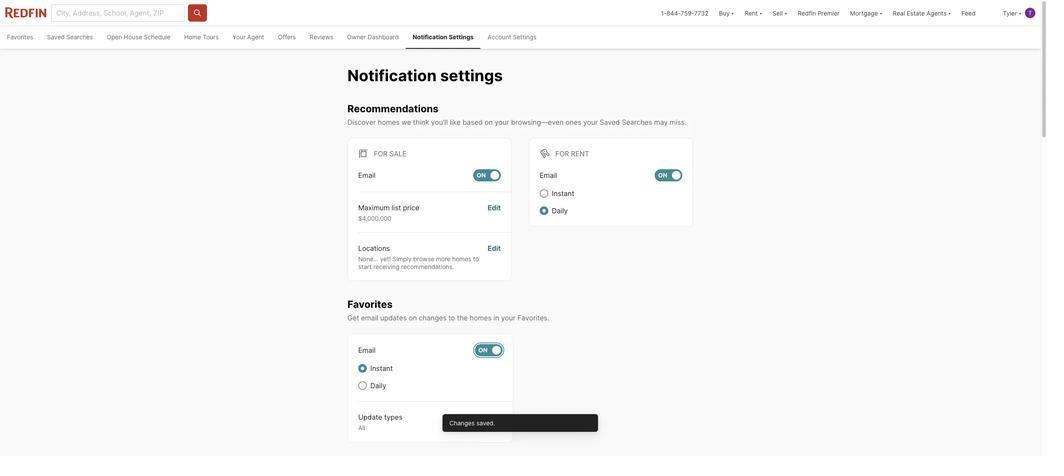 Task type: locate. For each thing, give the bounding box(es) containing it.
settings right account
[[513, 33, 537, 41]]

sell ▾
[[773, 9, 788, 17]]

2 for from the left
[[556, 149, 569, 158]]

for left rent
[[556, 149, 569, 158]]

types
[[384, 413, 403, 422]]

1 vertical spatial on
[[409, 314, 417, 323]]

0 horizontal spatial settings
[[449, 33, 474, 41]]

rent ▾ button
[[740, 0, 768, 26]]

1 vertical spatial notification
[[348, 66, 437, 85]]

1 ▾ from the left
[[732, 9, 735, 17]]

0 vertical spatial edit
[[488, 204, 501, 212]]

2 settings from the left
[[513, 33, 537, 41]]

0 vertical spatial homes
[[378, 118, 400, 127]]

to right 'more' at the bottom of the page
[[473, 256, 479, 263]]

instant right instant option
[[552, 189, 575, 198]]

edit for locations
[[488, 244, 501, 253]]

1 horizontal spatial saved
[[600, 118, 620, 127]]

buy
[[719, 9, 730, 17]]

more
[[436, 256, 451, 263]]

edit button for update types
[[490, 412, 503, 432]]

instant for instant option
[[552, 189, 575, 198]]

on inside favorites get email updates on changes to the homes in your favorites.
[[409, 314, 417, 323]]

you'll
[[431, 118, 448, 127]]

▾ right 'buy'
[[732, 9, 735, 17]]

1 horizontal spatial favorites
[[348, 299, 393, 311]]

redfin
[[798, 9, 816, 17]]

submit search image
[[193, 9, 202, 17]]

1 vertical spatial favorites
[[348, 299, 393, 311]]

0 horizontal spatial on
[[409, 314, 417, 323]]

mortgage ▾ button
[[845, 0, 888, 26]]

searches left open
[[66, 33, 93, 41]]

none...
[[358, 256, 379, 263]]

City, Address, School, Agent, ZIP search field
[[51, 4, 185, 22]]

miss.
[[670, 118, 687, 127]]

1 for from the left
[[374, 149, 388, 158]]

notification settings link
[[406, 26, 481, 49]]

1-844-759-7732 link
[[661, 9, 709, 17]]

email for for rent
[[540, 171, 557, 180]]

daily right daily option
[[552, 207, 568, 215]]

we
[[402, 118, 411, 127]]

your agent link
[[226, 26, 271, 49]]

your right based
[[495, 118, 509, 127]]

for
[[374, 149, 388, 158], [556, 149, 569, 158]]

homes down the recommendations
[[378, 118, 400, 127]]

1 horizontal spatial searches
[[622, 118, 652, 127]]

tyler ▾
[[1003, 9, 1022, 17]]

notification up the recommendations
[[348, 66, 437, 85]]

1 horizontal spatial for
[[556, 149, 569, 158]]

owner
[[347, 33, 366, 41]]

0 vertical spatial instant
[[552, 189, 575, 198]]

favorites
[[7, 33, 33, 41], [348, 299, 393, 311]]

1 horizontal spatial on
[[485, 118, 493, 127]]

your
[[495, 118, 509, 127], [584, 118, 598, 127], [501, 314, 516, 323]]

homes right 'more' at the bottom of the page
[[452, 256, 472, 263]]

None checkbox
[[473, 169, 501, 181], [655, 169, 683, 181], [475, 345, 503, 357], [473, 169, 501, 181], [655, 169, 683, 181], [475, 345, 503, 357]]

real estate agents ▾ button
[[888, 0, 957, 26]]

0 vertical spatial favorites
[[7, 33, 33, 41]]

on right updates
[[409, 314, 417, 323]]

0 horizontal spatial searches
[[66, 33, 93, 41]]

updates
[[380, 314, 407, 323]]

▾ for sell ▾
[[785, 9, 788, 17]]

saved searches link
[[40, 26, 100, 49]]

sell
[[773, 9, 783, 17]]

notification up notification settings
[[413, 33, 448, 41]]

instant right instant radio
[[370, 364, 393, 373]]

▾ left user photo on the top of page
[[1019, 9, 1022, 17]]

dashboard
[[368, 33, 399, 41]]

reviews
[[310, 33, 333, 41]]

tours
[[203, 33, 219, 41]]

3 ▾ from the left
[[785, 9, 788, 17]]

rent
[[571, 149, 589, 158]]

edit for update types
[[490, 413, 503, 422]]

▾ right sell
[[785, 9, 788, 17]]

4 ▾ from the left
[[880, 9, 883, 17]]

favorites for favorites get email updates on changes to the homes in your favorites.
[[348, 299, 393, 311]]

0 horizontal spatial to
[[449, 314, 455, 323]]

list
[[392, 204, 401, 212]]

for rent
[[556, 149, 589, 158]]

2 ▾ from the left
[[760, 9, 763, 17]]

0 horizontal spatial saved
[[47, 33, 65, 41]]

account settings
[[488, 33, 537, 41]]

Daily radio
[[358, 382, 367, 390]]

favorites inside favorites get email updates on changes to the homes in your favorites.
[[348, 299, 393, 311]]

redfin premier button
[[793, 0, 845, 26]]

instant
[[552, 189, 575, 198], [370, 364, 393, 373]]

0 vertical spatial daily
[[552, 207, 568, 215]]

email up instant radio
[[358, 346, 376, 355]]

6 ▾ from the left
[[1019, 9, 1022, 17]]

settings left account
[[449, 33, 474, 41]]

▾
[[732, 9, 735, 17], [760, 9, 763, 17], [785, 9, 788, 17], [880, 9, 883, 17], [949, 9, 952, 17], [1019, 9, 1022, 17]]

maximum
[[358, 204, 390, 212]]

start
[[358, 263, 372, 271]]

recommendations discover homes we think you'll like based on your browsing—even ones your saved searches may miss.
[[348, 103, 687, 127]]

759-
[[681, 9, 694, 17]]

1 horizontal spatial to
[[473, 256, 479, 263]]

user photo image
[[1025, 8, 1036, 18]]

to
[[473, 256, 479, 263], [449, 314, 455, 323]]

0 vertical spatial to
[[473, 256, 479, 263]]

email up instant option
[[540, 171, 557, 180]]

saved right favorites link
[[47, 33, 65, 41]]

1 vertical spatial homes
[[452, 256, 472, 263]]

notification for notification settings
[[348, 66, 437, 85]]

yet!
[[380, 256, 391, 263]]

1 settings from the left
[[449, 33, 474, 41]]

1 vertical spatial to
[[449, 314, 455, 323]]

2 vertical spatial homes
[[470, 314, 492, 323]]

saved inside 'recommendations discover homes we think you'll like based on your browsing—even ones your saved searches may miss.'
[[600, 118, 620, 127]]

saved right ones
[[600, 118, 620, 127]]

receiving
[[374, 263, 400, 271]]

on for sale
[[477, 172, 486, 179]]

▾ right agents
[[949, 9, 952, 17]]

for left sale
[[374, 149, 388, 158]]

on
[[485, 118, 493, 127], [409, 314, 417, 323]]

1 horizontal spatial instant
[[552, 189, 575, 198]]

▾ right rent
[[760, 9, 763, 17]]

1-
[[661, 9, 667, 17]]

5 ▾ from the left
[[949, 9, 952, 17]]

email for for sale
[[358, 171, 376, 180]]

notification for notification settings
[[413, 33, 448, 41]]

saved
[[47, 33, 65, 41], [600, 118, 620, 127]]

0 vertical spatial on
[[485, 118, 493, 127]]

offers
[[278, 33, 296, 41]]

▾ right mortgage
[[880, 9, 883, 17]]

1 vertical spatial saved
[[600, 118, 620, 127]]

searches
[[66, 33, 93, 41], [622, 118, 652, 127]]

Daily radio
[[540, 207, 549, 215]]

2 vertical spatial edit
[[490, 413, 503, 422]]

daily
[[552, 207, 568, 215], [370, 382, 386, 390]]

0 horizontal spatial for
[[374, 149, 388, 158]]

Instant radio
[[540, 189, 549, 198]]

edit button
[[488, 203, 501, 222], [488, 243, 501, 271], [490, 412, 503, 432]]

to left the
[[449, 314, 455, 323]]

1 horizontal spatial daily
[[552, 207, 568, 215]]

discover
[[348, 118, 376, 127]]

agents
[[927, 9, 947, 17]]

1 vertical spatial edit
[[488, 244, 501, 253]]

homes inside locations none... yet! simply browse more homes to start receiving recommendations.
[[452, 256, 472, 263]]

0 horizontal spatial daily
[[370, 382, 386, 390]]

daily for daily option
[[552, 207, 568, 215]]

edit button for maximum list price
[[488, 203, 501, 222]]

searches inside saved searches link
[[66, 33, 93, 41]]

1 vertical spatial instant
[[370, 364, 393, 373]]

instant for instant radio
[[370, 364, 393, 373]]

the
[[457, 314, 468, 323]]

0 horizontal spatial favorites
[[7, 33, 33, 41]]

ones
[[566, 118, 582, 127]]

searches left may
[[622, 118, 652, 127]]

daily right daily radio
[[370, 382, 386, 390]]

0 vertical spatial edit button
[[488, 203, 501, 222]]

home tours
[[184, 33, 219, 41]]

2 vertical spatial edit button
[[490, 412, 503, 432]]

0 vertical spatial notification
[[413, 33, 448, 41]]

your
[[233, 33, 246, 41]]

1 vertical spatial daily
[[370, 382, 386, 390]]

real
[[893, 9, 905, 17]]

favorites get email updates on changes to the homes in your favorites.
[[348, 299, 550, 323]]

1 vertical spatial searches
[[622, 118, 652, 127]]

your right ones
[[584, 118, 598, 127]]

house
[[124, 33, 142, 41]]

homes inside 'recommendations discover homes we think you'll like based on your browsing—even ones your saved searches may miss.'
[[378, 118, 400, 127]]

settings for notification settings
[[449, 33, 474, 41]]

changes
[[419, 314, 447, 323]]

on
[[477, 172, 486, 179], [658, 172, 668, 179], [479, 347, 488, 354]]

your right in on the left
[[501, 314, 516, 323]]

rent
[[745, 9, 758, 17]]

homes left in on the left
[[470, 314, 492, 323]]

email down the for sale
[[358, 171, 376, 180]]

0 horizontal spatial instant
[[370, 364, 393, 373]]

0 vertical spatial searches
[[66, 33, 93, 41]]

1 horizontal spatial settings
[[513, 33, 537, 41]]

on right based
[[485, 118, 493, 127]]

1 vertical spatial edit button
[[488, 243, 501, 271]]

update
[[358, 413, 382, 422]]

on inside 'recommendations discover homes we think you'll like based on your browsing—even ones your saved searches may miss.'
[[485, 118, 493, 127]]



Task type: describe. For each thing, give the bounding box(es) containing it.
Instant radio
[[358, 364, 367, 373]]

saved searches
[[47, 33, 93, 41]]

think
[[413, 118, 429, 127]]

on for rent
[[658, 172, 668, 179]]

to inside favorites get email updates on changes to the homes in your favorites.
[[449, 314, 455, 323]]

saved.
[[477, 420, 495, 427]]

844-
[[667, 9, 681, 17]]

your agent
[[233, 33, 264, 41]]

recommendations
[[348, 103, 439, 115]]

real estate agents ▾
[[893, 9, 952, 17]]

open house schedule link
[[100, 26, 177, 49]]

buy ▾
[[719, 9, 735, 17]]

▾ for buy ▾
[[732, 9, 735, 17]]

owner dashboard
[[347, 33, 399, 41]]

favorites.
[[518, 314, 550, 323]]

buy ▾ button
[[719, 0, 735, 26]]

notification settings
[[348, 66, 503, 85]]

rent ▾
[[745, 9, 763, 17]]

7732
[[694, 9, 709, 17]]

may
[[654, 118, 668, 127]]

in
[[494, 314, 499, 323]]

schedule
[[144, 33, 170, 41]]

owner dashboard link
[[340, 26, 406, 49]]

daily for daily radio
[[370, 382, 386, 390]]

simply
[[393, 256, 412, 263]]

all
[[358, 425, 365, 432]]

for sale
[[374, 149, 407, 158]]

searches inside 'recommendations discover homes we think you'll like based on your browsing—even ones your saved searches may miss.'
[[622, 118, 652, 127]]

notification settings
[[413, 33, 474, 41]]

get
[[348, 314, 359, 323]]

sell ▾ button
[[768, 0, 793, 26]]

changes saved.
[[450, 420, 495, 427]]

premier
[[818, 9, 840, 17]]

favorites for favorites
[[7, 33, 33, 41]]

reviews link
[[303, 26, 340, 49]]

sell ▾ button
[[773, 0, 788, 26]]

▾ for tyler ▾
[[1019, 9, 1022, 17]]

email
[[361, 314, 378, 323]]

agent
[[247, 33, 264, 41]]

maximum list price $4,000,000
[[358, 204, 419, 222]]

browse
[[413, 256, 434, 263]]

locations none... yet! simply browse more homes to start receiving recommendations.
[[358, 244, 479, 271]]

tyler
[[1003, 9, 1017, 17]]

favorites link
[[0, 26, 40, 49]]

1-844-759-7732
[[661, 9, 709, 17]]

sale
[[390, 149, 407, 158]]

edit button for locations
[[488, 243, 501, 271]]

recommendations.
[[401, 263, 454, 271]]

open house schedule
[[107, 33, 170, 41]]

home
[[184, 33, 201, 41]]

edit for maximum list price
[[488, 204, 501, 212]]

feed
[[962, 9, 976, 17]]

redfin premier
[[798, 9, 840, 17]]

account
[[488, 33, 511, 41]]

for for for sale
[[374, 149, 388, 158]]

to inside locations none... yet! simply browse more homes to start receiving recommendations.
[[473, 256, 479, 263]]

rent ▾ button
[[745, 0, 763, 26]]

account settings link
[[481, 26, 544, 49]]

settings for account settings
[[513, 33, 537, 41]]

feed button
[[957, 0, 998, 26]]

▾ for mortgage ▾
[[880, 9, 883, 17]]

changes
[[450, 420, 475, 427]]

estate
[[907, 9, 925, 17]]

▾ for rent ▾
[[760, 9, 763, 17]]

$4,000,000
[[358, 215, 392, 222]]

mortgage ▾
[[850, 9, 883, 17]]

update types all
[[358, 413, 403, 432]]

price
[[403, 204, 419, 212]]

for for for rent
[[556, 149, 569, 158]]

mortgage ▾ button
[[850, 0, 883, 26]]

open
[[107, 33, 122, 41]]

0 vertical spatial saved
[[47, 33, 65, 41]]

buy ▾ button
[[714, 0, 740, 26]]

offers link
[[271, 26, 303, 49]]

home tours link
[[177, 26, 226, 49]]

your inside favorites get email updates on changes to the homes in your favorites.
[[501, 314, 516, 323]]

mortgage
[[850, 9, 878, 17]]

based
[[463, 118, 483, 127]]

settings
[[440, 66, 503, 85]]

homes inside favorites get email updates on changes to the homes in your favorites.
[[470, 314, 492, 323]]

real estate agents ▾ link
[[893, 0, 952, 26]]

browsing—even
[[511, 118, 564, 127]]



Task type: vqa. For each thing, say whether or not it's contained in the screenshot.
'Searches'
yes



